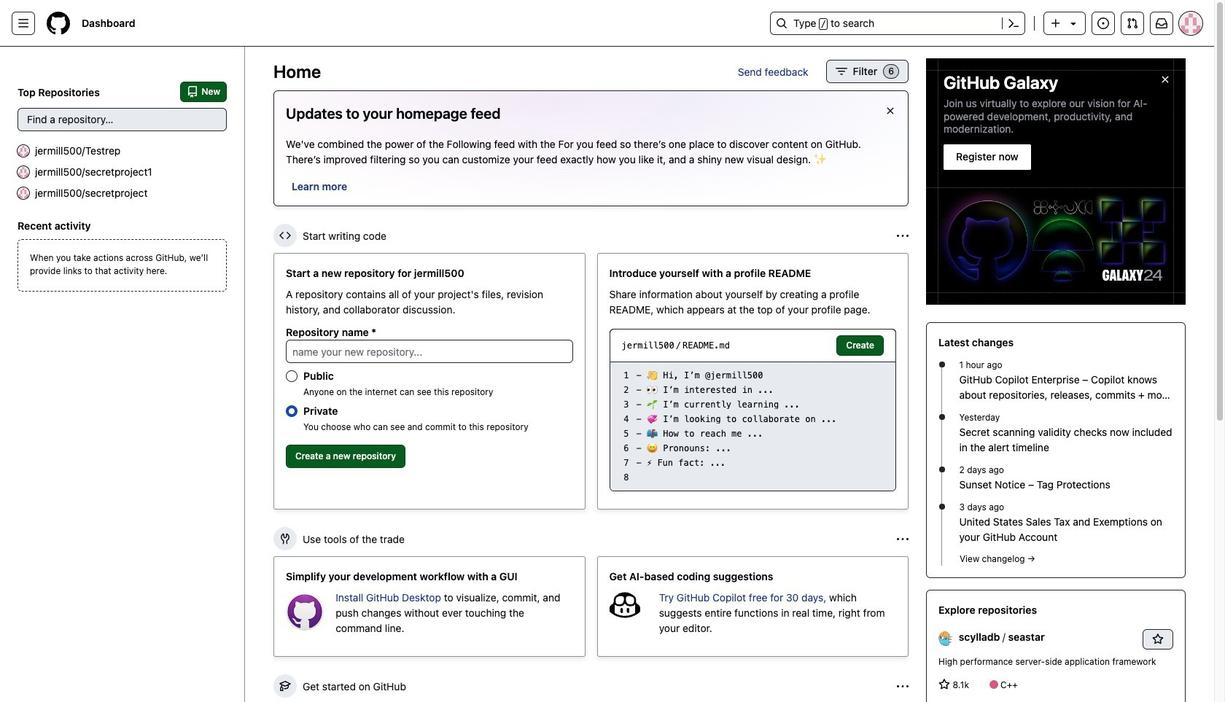 Task type: describe. For each thing, give the bounding box(es) containing it.
testrep image
[[18, 145, 29, 156]]

simplify your development workflow with a gui element
[[274, 557, 585, 657]]

none submit inside introduce yourself with a profile readme element
[[837, 336, 884, 356]]

@scylladb profile image
[[939, 632, 953, 646]]

mortar board image
[[279, 681, 291, 692]]

x image
[[885, 105, 897, 117]]

issue opened image
[[1098, 18, 1110, 29]]

why am i seeing this? image
[[897, 230, 909, 242]]

explore repositories navigation
[[926, 590, 1186, 703]]

why am i seeing this? image for "tools" image
[[897, 534, 909, 545]]

Top Repositories search field
[[18, 108, 227, 131]]

secretproject image
[[18, 187, 29, 199]]

start a new repository element
[[274, 253, 585, 510]]

explore element
[[926, 58, 1186, 703]]

Find a repository… text field
[[18, 108, 227, 131]]

why am i seeing this? image for mortar board icon
[[897, 681, 909, 693]]

command palette image
[[1008, 18, 1020, 29]]

star this repository image
[[1153, 634, 1164, 646]]

name your new repository... text field
[[286, 340, 573, 363]]

star image
[[939, 679, 951, 691]]



Task type: locate. For each thing, give the bounding box(es) containing it.
1 vertical spatial why am i seeing this? image
[[897, 681, 909, 693]]

0 vertical spatial dot fill image
[[936, 464, 948, 476]]

filter image
[[836, 66, 847, 77]]

1 dot fill image from the top
[[936, 359, 948, 371]]

0 vertical spatial dot fill image
[[936, 359, 948, 371]]

2 dot fill image from the top
[[936, 501, 948, 513]]

1 why am i seeing this? image from the top
[[897, 534, 909, 545]]

you have no unread notifications image
[[1156, 18, 1168, 29]]

1 vertical spatial dot fill image
[[936, 501, 948, 513]]

code image
[[279, 230, 291, 241]]

None radio
[[286, 371, 298, 382], [286, 406, 298, 417], [286, 371, 298, 382], [286, 406, 298, 417]]

dot fill image
[[936, 359, 948, 371], [936, 412, 948, 423]]

homepage image
[[47, 12, 70, 35]]

introduce yourself with a profile readme element
[[597, 253, 909, 510]]

tools image
[[279, 533, 291, 545]]

close image
[[1160, 74, 1172, 85]]

1 vertical spatial dot fill image
[[936, 412, 948, 423]]

None submit
[[837, 336, 884, 356]]

1 dot fill image from the top
[[936, 464, 948, 476]]

why am i seeing this? image
[[897, 534, 909, 545], [897, 681, 909, 693]]

triangle down image
[[1068, 18, 1080, 29]]

0 vertical spatial why am i seeing this? image
[[897, 534, 909, 545]]

get ai-based coding suggestions element
[[597, 557, 909, 657]]

2 why am i seeing this? image from the top
[[897, 681, 909, 693]]

2 dot fill image from the top
[[936, 412, 948, 423]]

dot fill image
[[936, 464, 948, 476], [936, 501, 948, 513]]

github desktop image
[[286, 593, 324, 631]]

git pull request image
[[1127, 18, 1139, 29]]

secretproject1 image
[[18, 166, 29, 178]]



Task type: vqa. For each thing, say whether or not it's contained in the screenshot.
dot fill image to the bottom
yes



